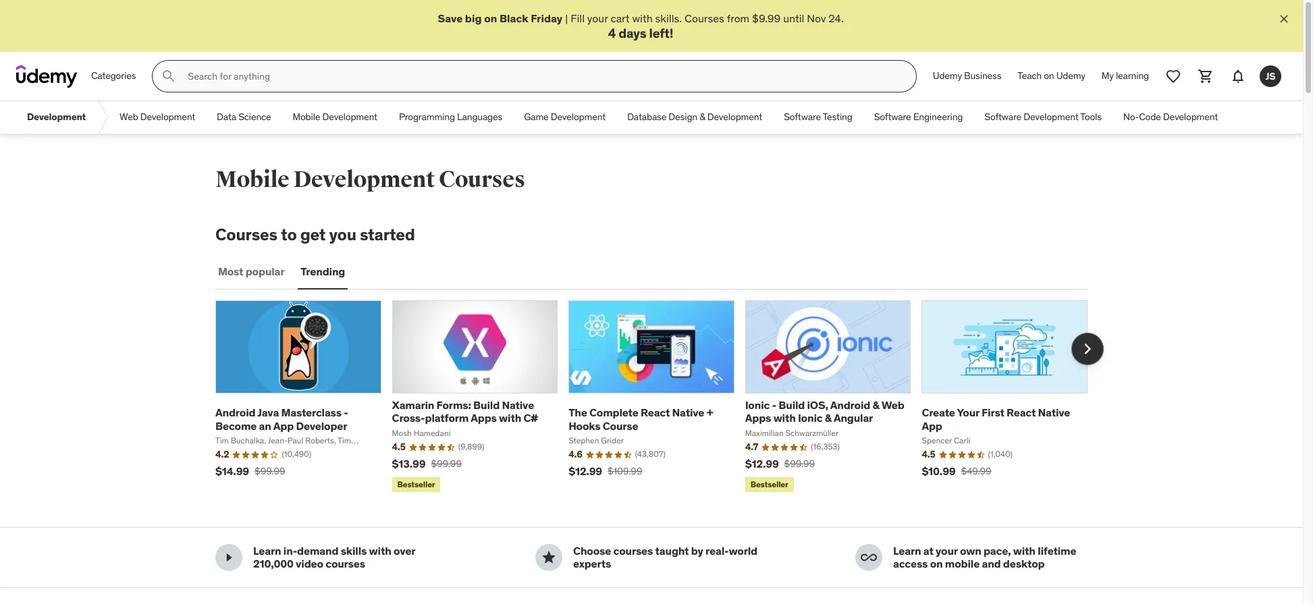 Task type: locate. For each thing, give the bounding box(es) containing it.
app left "your"
[[922, 419, 942, 432]]

android right ios,
[[830, 398, 870, 412]]

0 horizontal spatial app
[[273, 419, 294, 432]]

react inside the complete react native + hooks course
[[641, 406, 670, 419]]

0 horizontal spatial web
[[120, 111, 138, 123]]

2 horizontal spatial software
[[984, 111, 1021, 123]]

0 horizontal spatial on
[[484, 11, 497, 25]]

1 horizontal spatial courses
[[613, 544, 653, 558]]

apps right +
[[745, 411, 771, 425]]

-
[[772, 398, 776, 412], [344, 406, 348, 419]]

the complete react native + hooks course
[[569, 406, 713, 432]]

2 horizontal spatial native
[[1038, 406, 1070, 419]]

1 horizontal spatial react
[[1007, 406, 1036, 419]]

ionic right +
[[745, 398, 770, 412]]

medium image left access
[[861, 550, 877, 566]]

0 vertical spatial mobile
[[293, 111, 320, 123]]

2 horizontal spatial on
[[1044, 70, 1054, 82]]

android inside ionic - build ios, android & web apps with ionic & angular
[[830, 398, 870, 412]]

with
[[632, 11, 653, 25], [499, 411, 521, 425], [773, 411, 796, 425], [369, 544, 391, 558], [1013, 544, 1035, 558]]

software engineering
[[874, 111, 963, 123]]

teach on udemy link
[[1009, 60, 1093, 93]]

learn for learn at your own pace, with lifetime access on mobile and desktop
[[893, 544, 921, 558]]

courses left taught
[[613, 544, 653, 558]]

software testing
[[784, 111, 852, 123]]

1 medium image from the left
[[541, 550, 557, 566]]

0 horizontal spatial native
[[502, 398, 534, 412]]

java
[[257, 406, 279, 419]]

0 vertical spatial web
[[120, 111, 138, 123]]

database
[[627, 111, 666, 123]]

build right forms: on the left of page
[[473, 398, 500, 412]]

submit search image
[[161, 68, 177, 85]]

ionic - build ios, android & web apps with ionic & angular
[[745, 398, 904, 425]]

courses right video
[[326, 557, 365, 571]]

programming languages link
[[388, 101, 513, 134]]

choose courses taught by real-world experts
[[573, 544, 757, 571]]

courses to get you started
[[215, 224, 415, 245]]

learn left at
[[893, 544, 921, 558]]

2 horizontal spatial courses
[[685, 11, 724, 25]]

native right first at right
[[1038, 406, 1070, 419]]

trending button
[[298, 256, 348, 288]]

development right code
[[1163, 111, 1218, 123]]

learn for learn in-demand skills with over 210,000 video courses
[[253, 544, 281, 558]]

medium image
[[541, 550, 557, 566], [861, 550, 877, 566]]

development inside 'link'
[[322, 111, 377, 123]]

with inside learn in-demand skills with over 210,000 video courses
[[369, 544, 391, 558]]

no-code development link
[[1112, 101, 1229, 134]]

android java masterclass - become an app developer link
[[215, 406, 348, 432]]

2 vertical spatial on
[[930, 557, 943, 571]]

software development tools
[[984, 111, 1102, 123]]

with up days
[[632, 11, 653, 25]]

courses up most popular on the top
[[215, 224, 277, 245]]

courses
[[613, 544, 653, 558], [326, 557, 365, 571]]

in-
[[283, 544, 297, 558]]

1 react from the left
[[641, 406, 670, 419]]

apps
[[471, 411, 497, 425], [745, 411, 771, 425]]

database design & development
[[627, 111, 762, 123]]

native inside xamarin forms: build native cross-platform apps with c#
[[502, 398, 534, 412]]

build inside ionic - build ios, android & web apps with ionic & angular
[[779, 398, 805, 412]]

xamarin forms: build native cross-platform apps with c#
[[392, 398, 538, 425]]

0 horizontal spatial udemy
[[933, 70, 962, 82]]

your right at
[[936, 544, 958, 558]]

& right ios,
[[873, 398, 879, 412]]

with inside xamarin forms: build native cross-platform apps with c#
[[499, 411, 521, 425]]

native left +
[[672, 406, 704, 419]]

android left an
[[215, 406, 255, 419]]

1 vertical spatial web
[[881, 398, 904, 412]]

android
[[830, 398, 870, 412], [215, 406, 255, 419]]

1 horizontal spatial apps
[[745, 411, 771, 425]]

native
[[502, 398, 534, 412], [672, 406, 704, 419], [1038, 406, 1070, 419]]

0 horizontal spatial apps
[[471, 411, 497, 425]]

2 react from the left
[[1007, 406, 1036, 419]]

web
[[120, 111, 138, 123], [881, 398, 904, 412]]

with left "over"
[[369, 544, 391, 558]]

$9.99
[[752, 11, 781, 25]]

1 horizontal spatial native
[[672, 406, 704, 419]]

medium image left the experts
[[541, 550, 557, 566]]

native inside the complete react native + hooks course
[[672, 406, 704, 419]]

udemy left my
[[1056, 70, 1085, 82]]

0 horizontal spatial learn
[[253, 544, 281, 558]]

started
[[360, 224, 415, 245]]

courses down languages at left
[[439, 166, 525, 194]]

1 horizontal spatial build
[[779, 398, 805, 412]]

1 vertical spatial your
[[936, 544, 958, 558]]

on right big on the left
[[484, 11, 497, 25]]

own
[[960, 544, 981, 558]]

medium image
[[221, 550, 237, 566]]

with right the pace,
[[1013, 544, 1035, 558]]

0 horizontal spatial android
[[215, 406, 255, 419]]

1 apps from the left
[[471, 411, 497, 425]]

apps right platform
[[471, 411, 497, 425]]

udemy left business
[[933, 70, 962, 82]]

1 horizontal spatial medium image
[[861, 550, 877, 566]]

1 horizontal spatial udemy
[[1056, 70, 1085, 82]]

skills
[[341, 544, 367, 558]]

0 vertical spatial your
[[587, 11, 608, 25]]

software for software testing
[[784, 111, 821, 123]]

app right an
[[273, 419, 294, 432]]

- right masterclass
[[344, 406, 348, 419]]

web development link
[[109, 101, 206, 134]]

0 horizontal spatial your
[[587, 11, 608, 25]]

software development tools link
[[974, 101, 1112, 134]]

medium image for choose
[[541, 550, 557, 566]]

udemy business
[[933, 70, 1001, 82]]

nov
[[807, 11, 826, 25]]

react
[[641, 406, 670, 419], [1007, 406, 1036, 419]]

- left ios,
[[772, 398, 776, 412]]

2 build from the left
[[779, 398, 805, 412]]

ionic left angular
[[798, 411, 823, 425]]

create
[[922, 406, 955, 419]]

2 software from the left
[[874, 111, 911, 123]]

0 horizontal spatial mobile
[[215, 166, 289, 194]]

1 horizontal spatial ionic
[[798, 411, 823, 425]]

1 horizontal spatial on
[[930, 557, 943, 571]]

2 app from the left
[[922, 419, 942, 432]]

build
[[473, 398, 500, 412], [779, 398, 805, 412]]

software for software development tools
[[984, 111, 1021, 123]]

learn inside learn in-demand skills with over 210,000 video courses
[[253, 544, 281, 558]]

web right arrow pointing to subcategory menu links icon
[[120, 111, 138, 123]]

programming languages
[[399, 111, 502, 123]]

software for software engineering
[[874, 111, 911, 123]]

js link
[[1254, 60, 1287, 93]]

save big on black friday | fill your cart with skills. courses from $9.99 until nov 24. 4 days left!
[[438, 11, 844, 41]]

0 horizontal spatial -
[[344, 406, 348, 419]]

1 software from the left
[[784, 111, 821, 123]]

24.
[[828, 11, 844, 25]]

learn left in-
[[253, 544, 281, 558]]

react right first at right
[[1007, 406, 1036, 419]]

build for -
[[779, 398, 805, 412]]

udemy
[[933, 70, 962, 82], [1056, 70, 1085, 82]]

courses left the from
[[685, 11, 724, 25]]

friday
[[531, 11, 562, 25]]

learning
[[1116, 70, 1149, 82]]

0 horizontal spatial courses
[[215, 224, 277, 245]]

2 apps from the left
[[745, 411, 771, 425]]

mobile right "science"
[[293, 111, 320, 123]]

build left ios,
[[779, 398, 805, 412]]

1 learn from the left
[[253, 544, 281, 558]]

- inside android java masterclass - become an app developer
[[344, 406, 348, 419]]

2 medium image from the left
[[861, 550, 877, 566]]

learn inside learn at your own pace, with lifetime access on mobile and desktop
[[893, 544, 921, 558]]

with left c#
[[499, 411, 521, 425]]

create your first react native app
[[922, 406, 1070, 432]]

1 build from the left
[[473, 398, 500, 412]]

udemy business link
[[925, 60, 1009, 93]]

web development
[[120, 111, 195, 123]]

0 horizontal spatial ionic
[[745, 398, 770, 412]]

days
[[618, 25, 646, 41]]

the
[[569, 406, 587, 419]]

software down business
[[984, 111, 1021, 123]]

development down udemy image
[[27, 111, 86, 123]]

learn
[[253, 544, 281, 558], [893, 544, 921, 558]]

native left the
[[502, 398, 534, 412]]

native inside create your first react native app
[[1038, 406, 1070, 419]]

mobile down data science link
[[215, 166, 289, 194]]

0 horizontal spatial &
[[700, 111, 705, 123]]

xamarin
[[392, 398, 434, 412]]

web right angular
[[881, 398, 904, 412]]

1 vertical spatial on
[[1044, 70, 1054, 82]]

xamarin forms: build native cross-platform apps with c# link
[[392, 398, 538, 425]]

js
[[1265, 70, 1276, 82]]

1 horizontal spatial -
[[772, 398, 776, 412]]

+
[[707, 406, 713, 419]]

most popular
[[218, 265, 284, 278]]

0 horizontal spatial medium image
[[541, 550, 557, 566]]

choose
[[573, 544, 611, 558]]

ionic
[[745, 398, 770, 412], [798, 411, 823, 425]]

& left angular
[[825, 411, 832, 425]]

your right the fill on the top of page
[[587, 11, 608, 25]]

0 vertical spatial courses
[[685, 11, 724, 25]]

from
[[727, 11, 749, 25]]

development up "mobile development courses"
[[322, 111, 377, 123]]

courses inside "save big on black friday | fill your cart with skills. courses from $9.99 until nov 24. 4 days left!"
[[685, 11, 724, 25]]

4
[[608, 25, 616, 41]]

an
[[259, 419, 271, 432]]

on inside the teach on udemy link
[[1044, 70, 1054, 82]]

0 horizontal spatial react
[[641, 406, 670, 419]]

lifetime
[[1038, 544, 1076, 558]]

get
[[300, 224, 326, 245]]

& right design at the top right of page
[[700, 111, 705, 123]]

1 horizontal spatial app
[[922, 419, 942, 432]]

at
[[923, 544, 933, 558]]

0 vertical spatial on
[[484, 11, 497, 25]]

1 horizontal spatial courses
[[439, 166, 525, 194]]

game development link
[[513, 101, 616, 134]]

software left engineering
[[874, 111, 911, 123]]

1 horizontal spatial software
[[874, 111, 911, 123]]

with inside "save big on black friday | fill your cart with skills. courses from $9.99 until nov 24. 4 days left!"
[[632, 11, 653, 25]]

2 learn from the left
[[893, 544, 921, 558]]

on right teach
[[1044, 70, 1054, 82]]

1 horizontal spatial your
[[936, 544, 958, 558]]

software left testing
[[784, 111, 821, 123]]

save
[[438, 11, 463, 25]]

build inside xamarin forms: build native cross-platform apps with c#
[[473, 398, 500, 412]]

0 horizontal spatial software
[[784, 111, 821, 123]]

mobile
[[945, 557, 980, 571]]

real-
[[705, 544, 729, 558]]

code
[[1139, 111, 1161, 123]]

arrow pointing to subcategory menu links image
[[97, 101, 109, 134]]

1 app from the left
[[273, 419, 294, 432]]

1 horizontal spatial mobile
[[293, 111, 320, 123]]

taught
[[655, 544, 689, 558]]

1 horizontal spatial web
[[881, 398, 904, 412]]

demand
[[297, 544, 338, 558]]

mobile inside 'link'
[[293, 111, 320, 123]]

developer
[[296, 419, 347, 432]]

0 horizontal spatial build
[[473, 398, 500, 412]]

mobile for mobile development
[[293, 111, 320, 123]]

210,000
[[253, 557, 293, 571]]

1 vertical spatial mobile
[[215, 166, 289, 194]]

react right course
[[641, 406, 670, 419]]

game
[[524, 111, 549, 123]]

1 horizontal spatial android
[[830, 398, 870, 412]]

with left ios,
[[773, 411, 796, 425]]

on left mobile
[[930, 557, 943, 571]]

apps inside xamarin forms: build native cross-platform apps with c#
[[471, 411, 497, 425]]

0 horizontal spatial courses
[[326, 557, 365, 571]]

pace,
[[984, 544, 1011, 558]]

1 horizontal spatial learn
[[893, 544, 921, 558]]

3 software from the left
[[984, 111, 1021, 123]]



Task type: describe. For each thing, give the bounding box(es) containing it.
medium image for learn
[[861, 550, 877, 566]]

development inside "link"
[[27, 111, 86, 123]]

learn at your own pace, with lifetime access on mobile and desktop
[[893, 544, 1076, 571]]

languages
[[457, 111, 502, 123]]

your
[[957, 406, 979, 419]]

your inside "save big on black friday | fill your cart with skills. courses from $9.99 until nov 24. 4 days left!"
[[587, 11, 608, 25]]

build for forms:
[[473, 398, 500, 412]]

until
[[783, 11, 804, 25]]

data
[[217, 111, 236, 123]]

c#
[[524, 411, 538, 425]]

forms:
[[437, 398, 471, 412]]

1 udemy from the left
[[933, 70, 962, 82]]

hooks
[[569, 419, 600, 432]]

development up you at the top left of page
[[293, 166, 435, 194]]

2 horizontal spatial &
[[873, 398, 879, 412]]

courses inside learn in-demand skills with over 210,000 video courses
[[326, 557, 365, 571]]

shopping cart with 0 items image
[[1198, 68, 1214, 85]]

development left tools
[[1024, 111, 1079, 123]]

1 vertical spatial courses
[[439, 166, 525, 194]]

categories button
[[83, 60, 144, 93]]

popular
[[246, 265, 284, 278]]

business
[[964, 70, 1001, 82]]

tools
[[1080, 111, 1102, 123]]

cross-
[[392, 411, 425, 425]]

teach on udemy
[[1018, 70, 1085, 82]]

world
[[729, 544, 757, 558]]

2 udemy from the left
[[1056, 70, 1085, 82]]

1 horizontal spatial &
[[825, 411, 832, 425]]

create your first react native app link
[[922, 406, 1070, 432]]

teach
[[1018, 70, 1042, 82]]

learn in-demand skills with over 210,000 video courses
[[253, 544, 415, 571]]

mobile development link
[[282, 101, 388, 134]]

on inside learn at your own pace, with lifetime access on mobile and desktop
[[930, 557, 943, 571]]

development down "submit search" icon
[[140, 111, 195, 123]]

no-
[[1123, 111, 1139, 123]]

platform
[[425, 411, 469, 425]]

web inside ionic - build ios, android & web apps with ionic & angular
[[881, 398, 904, 412]]

the complete react native + hooks course link
[[569, 406, 713, 432]]

my learning link
[[1093, 60, 1157, 93]]

data science
[[217, 111, 271, 123]]

ionic - build ios, android & web apps with ionic & angular link
[[745, 398, 904, 425]]

with inside ionic - build ios, android & web apps with ionic & angular
[[773, 411, 796, 425]]

|
[[565, 11, 568, 25]]

engineering
[[913, 111, 963, 123]]

become
[[215, 419, 257, 432]]

& inside database design & development link
[[700, 111, 705, 123]]

2 vertical spatial courses
[[215, 224, 277, 245]]

no-code development
[[1123, 111, 1218, 123]]

left!
[[649, 25, 673, 41]]

to
[[281, 224, 297, 245]]

Search for anything text field
[[185, 65, 900, 88]]

mobile development courses
[[215, 166, 525, 194]]

notifications image
[[1230, 68, 1246, 85]]

mobile for mobile development courses
[[215, 166, 289, 194]]

native for react
[[672, 406, 704, 419]]

react inside create your first react native app
[[1007, 406, 1036, 419]]

software engineering link
[[863, 101, 974, 134]]

science
[[238, 111, 271, 123]]

masterclass
[[281, 406, 342, 419]]

video
[[296, 557, 323, 571]]

game development
[[524, 111, 606, 123]]

testing
[[823, 111, 852, 123]]

udemy image
[[16, 65, 78, 88]]

app inside create your first react native app
[[922, 419, 942, 432]]

desktop
[[1003, 557, 1045, 571]]

my
[[1102, 70, 1114, 82]]

angular
[[834, 411, 873, 425]]

development right the game
[[551, 111, 606, 123]]

first
[[982, 406, 1004, 419]]

experts
[[573, 557, 611, 571]]

web inside web development link
[[120, 111, 138, 123]]

over
[[394, 544, 415, 558]]

access
[[893, 557, 928, 571]]

big
[[465, 11, 482, 25]]

courses inside choose courses taught by real-world experts
[[613, 544, 653, 558]]

software testing link
[[773, 101, 863, 134]]

android inside android java masterclass - become an app developer
[[215, 406, 255, 419]]

apps inside ionic - build ios, android & web apps with ionic & angular
[[745, 411, 771, 425]]

on inside "save big on black friday | fill your cart with skills. courses from $9.99 until nov 24. 4 days left!"
[[484, 11, 497, 25]]

carousel element
[[215, 300, 1104, 495]]

with inside learn at your own pace, with lifetime access on mobile and desktop
[[1013, 544, 1035, 558]]

database design & development link
[[616, 101, 773, 134]]

wishlist image
[[1165, 68, 1181, 85]]

my learning
[[1102, 70, 1149, 82]]

app inside android java masterclass - become an app developer
[[273, 419, 294, 432]]

mobile development
[[293, 111, 377, 123]]

fill
[[571, 11, 585, 25]]

programming
[[399, 111, 455, 123]]

data science link
[[206, 101, 282, 134]]

development link
[[16, 101, 97, 134]]

you
[[329, 224, 356, 245]]

your inside learn at your own pace, with lifetime access on mobile and desktop
[[936, 544, 958, 558]]

most popular button
[[215, 256, 287, 288]]

course
[[603, 419, 638, 432]]

development right design at the top right of page
[[707, 111, 762, 123]]

skills.
[[655, 11, 682, 25]]

ios,
[[807, 398, 828, 412]]

black
[[500, 11, 528, 25]]

native for build
[[502, 398, 534, 412]]

by
[[691, 544, 703, 558]]

- inside ionic - build ios, android & web apps with ionic & angular
[[772, 398, 776, 412]]

close image
[[1277, 12, 1291, 26]]

next image
[[1077, 338, 1098, 360]]



Task type: vqa. For each thing, say whether or not it's contained in the screenshot.
terms
no



